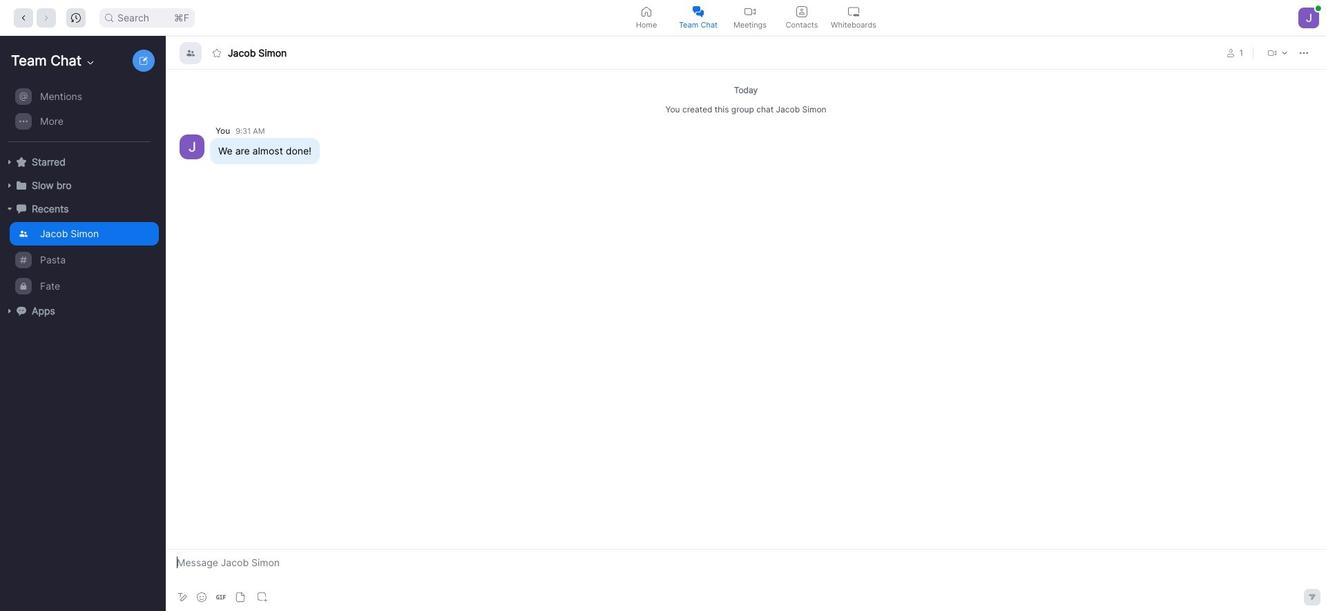 Task type: vqa. For each thing, say whether or not it's contained in the screenshot.
GIF icon
yes



Task type: locate. For each thing, give the bounding box(es) containing it.
history image
[[71, 13, 81, 22], [71, 13, 81, 22]]

team image
[[186, 49, 195, 57]]

new image
[[140, 57, 148, 65]]

chevron left small image
[[19, 13, 28, 22]]

screenshot image
[[258, 593, 267, 603]]

triangle right image for starred tree item
[[6, 158, 14, 166]]

chevron down small image
[[85, 57, 96, 68], [85, 57, 96, 68]]

chatbot image
[[17, 306, 26, 316], [17, 306, 26, 316]]

0 vertical spatial triangle right image
[[6, 182, 14, 190]]

chevron left small image
[[19, 13, 28, 22]]

folder image
[[17, 181, 26, 190]]

online image
[[1316, 5, 1321, 11], [1316, 5, 1321, 11]]

more options for meeting, menu button, submenu image
[[1280, 49, 1289, 57]]

triangle right image inside 'recents' 'tree item'
[[6, 205, 14, 213]]

2 vertical spatial triangle right image
[[6, 307, 14, 316]]

triangle right image inside 'recents' 'tree item'
[[6, 205, 14, 213]]

gif image
[[216, 593, 226, 603]]

triangle right image for triangle right image corresponding to apps 'tree item'
[[6, 307, 14, 316]]

group
[[0, 84, 159, 142]]

tree
[[0, 83, 163, 337]]

video on image
[[745, 6, 756, 17], [745, 6, 756, 17], [1268, 49, 1276, 57]]

profile image
[[1227, 49, 1235, 57]]

3 triangle right image from the top
[[6, 307, 14, 316]]

new image
[[140, 57, 148, 65]]

triangle right image for 'recents' 'tree item'
[[6, 205, 14, 213]]

format image
[[177, 593, 188, 604]]

tab list
[[621, 0, 880, 35]]

star image
[[213, 49, 221, 57], [17, 157, 26, 167], [17, 157, 26, 167]]

video on image
[[1268, 49, 1276, 57]]

format image
[[177, 593, 188, 604]]

1 triangle right image from the top
[[6, 182, 14, 190]]

file image
[[236, 593, 245, 603], [236, 593, 245, 603]]

more options for meeting, menu button, submenu image
[[1280, 49, 1289, 57]]

triangle right image for apps 'tree item'
[[6, 307, 14, 316]]

1 vertical spatial triangle right image
[[6, 205, 14, 213]]

triangle right image
[[6, 182, 14, 190], [6, 205, 14, 213], [6, 307, 14, 316]]

triangle right image inside apps 'tree item'
[[6, 307, 14, 316]]

emoji image
[[197, 593, 207, 603]]

home small image
[[641, 6, 652, 17], [641, 6, 652, 17]]

recents group
[[0, 221, 159, 300]]

triangle right image
[[6, 158, 14, 166], [6, 158, 14, 166], [6, 182, 14, 190], [6, 205, 14, 213], [6, 307, 14, 316]]

screenshot image
[[258, 593, 267, 603]]

profile image
[[1227, 49, 1235, 57]]

team chat image
[[693, 6, 704, 17]]

profile contact image
[[796, 6, 807, 17], [796, 6, 807, 17]]

chat image
[[17, 204, 26, 214], [17, 204, 26, 214]]

whiteboard small image
[[848, 6, 859, 17]]

magnifier image
[[105, 13, 113, 22], [105, 13, 113, 22]]

folder image
[[17, 181, 26, 190]]

ellipses horizontal image
[[1300, 49, 1308, 57], [1300, 49, 1308, 57]]

2 triangle right image from the top
[[6, 205, 14, 213]]



Task type: describe. For each thing, give the bounding box(es) containing it.
jacob simon's avatar image
[[180, 135, 204, 160]]

starred tree item
[[6, 151, 159, 174]]

triangle right image for slow bro tree item's triangle right image
[[6, 182, 14, 190]]

team image
[[186, 49, 195, 57]]

triangle right image for slow bro tree item
[[6, 182, 14, 190]]

slow bro tree item
[[6, 174, 159, 198]]

apps tree item
[[6, 300, 159, 323]]

gif image
[[216, 593, 226, 603]]

whiteboard small image
[[848, 6, 859, 17]]

star image
[[213, 49, 221, 57]]

emoji image
[[197, 593, 207, 603]]

recents tree item
[[6, 198, 159, 221]]

team chat image
[[693, 6, 704, 17]]



